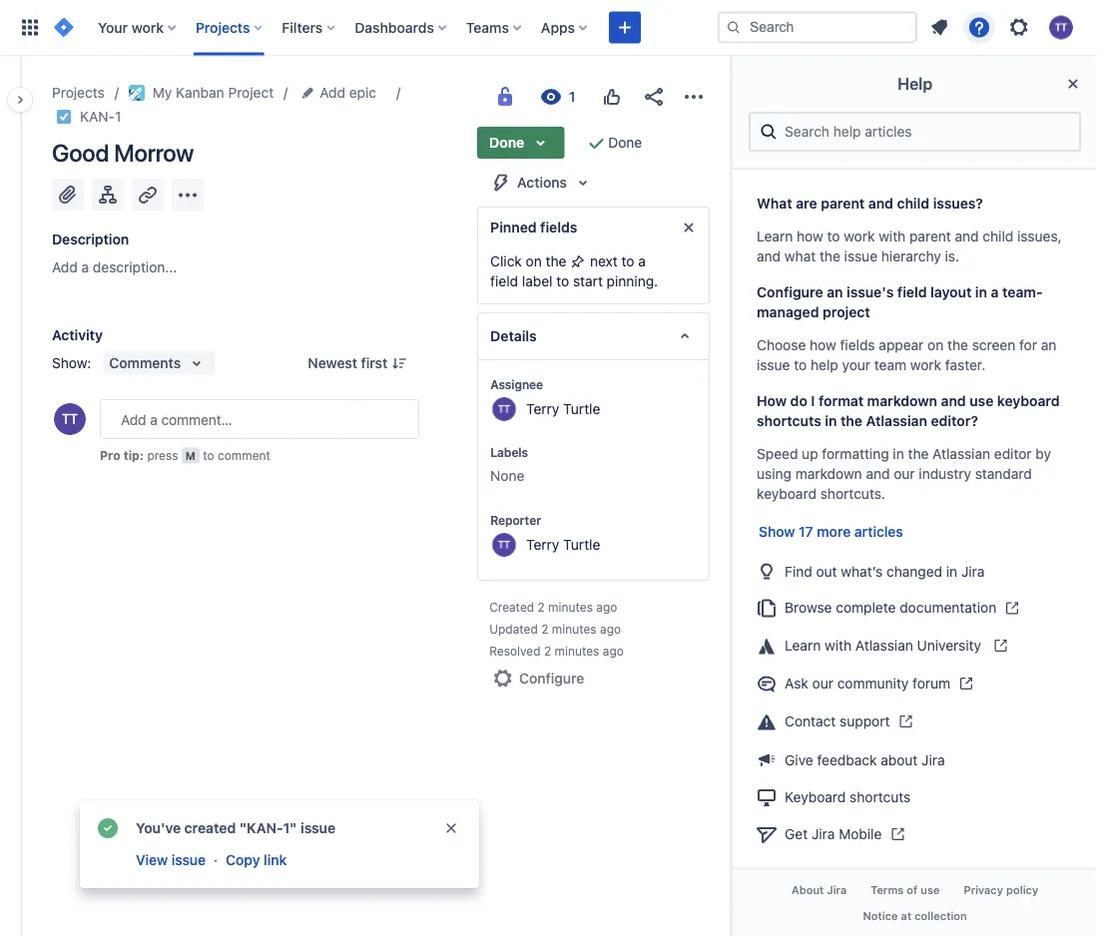 Task type: describe. For each thing, give the bounding box(es) containing it.
out
[[816, 563, 837, 579]]

atlassian inside speed up formatting in the atlassian editor by using markdown and our industry standard keyboard shortcuts.
[[933, 446, 991, 462]]

get jira mobile
[[785, 826, 882, 842]]

newest first button
[[296, 351, 420, 375]]

0 horizontal spatial with
[[825, 637, 852, 654]]

link
[[264, 852, 287, 869]]

help
[[898, 74, 933, 93]]

m
[[186, 449, 196, 462]]

about
[[792, 884, 824, 897]]

configure for configure
[[519, 670, 585, 687]]

your
[[842, 357, 871, 373]]

projects for projects popup button
[[196, 19, 250, 35]]

copy link
[[226, 852, 287, 869]]

turtle for reporter
[[563, 536, 600, 553]]

issue's
[[847, 284, 894, 301]]

learn how to work with parent and child issues, and what the issue hierarchy is.
[[757, 228, 1062, 265]]

terms of use link
[[859, 878, 952, 904]]

editor?
[[931, 413, 979, 429]]

keyboard
[[785, 789, 846, 806]]

my kanban project link
[[129, 81, 274, 105]]

keyboard inside speed up formatting in the atlassian editor by using markdown and our industry standard keyboard shortcuts.
[[757, 486, 817, 502]]

add epic button
[[298, 81, 382, 105]]

shortcuts inside "link"
[[850, 789, 911, 806]]

newest
[[308, 355, 357, 371]]

0 horizontal spatial fields
[[540, 219, 578, 236]]

your work button
[[92, 11, 184, 43]]

updated
[[489, 622, 538, 636]]

kanban
[[176, 84, 224, 101]]

add for add epic
[[320, 84, 345, 101]]

hide message image
[[677, 216, 701, 240]]

newest first
[[308, 355, 388, 371]]

help
[[811, 357, 838, 373]]

to right m
[[203, 448, 214, 462]]

click on the
[[490, 253, 570, 270]]

jira inside give feedback about jira link
[[922, 752, 945, 768]]

in inside configure an issue's field layout in a team- managed project
[[975, 284, 987, 301]]

0 vertical spatial ago
[[596, 600, 617, 614]]

and up is.
[[955, 228, 979, 245]]

appswitcher icon image
[[18, 15, 42, 39]]

to inside 'learn how to work with parent and child issues, and what the issue hierarchy is.'
[[827, 228, 840, 245]]

details element
[[477, 313, 710, 360]]

add app image
[[176, 183, 200, 207]]

privacy
[[964, 884, 1003, 897]]

notice at collection
[[863, 909, 967, 922]]

configure for configure an issue's field layout in a team- managed project
[[757, 284, 823, 301]]

terry for assignee
[[526, 400, 560, 417]]

2 vertical spatial ago
[[603, 644, 624, 658]]

pinning.
[[607, 273, 658, 290]]

1 vertical spatial 2
[[541, 622, 549, 636]]

kan-
[[80, 108, 115, 125]]

add epic
[[320, 84, 376, 101]]

find
[[785, 563, 812, 579]]

reporter
[[490, 513, 541, 527]]

the inside 'learn how to work with parent and child issues, and what the issue hierarchy is.'
[[820, 248, 841, 265]]

first
[[361, 355, 388, 371]]

in inside how do i format markdown and use keyboard shortcuts in the atlassian editor?
[[825, 413, 837, 429]]

child inside 'learn how to work with parent and child issues, and what the issue hierarchy is.'
[[983, 228, 1014, 245]]

search image
[[726, 19, 742, 35]]

terry turtle for assignee
[[526, 400, 600, 417]]

and inside speed up formatting in the atlassian editor by using markdown and our industry standard keyboard shortcuts.
[[866, 466, 890, 482]]

jira inside get jira mobile link
[[812, 826, 835, 842]]

changed
[[887, 563, 943, 579]]

1"
[[283, 820, 297, 837]]

policy
[[1006, 884, 1039, 897]]

projects button
[[190, 11, 270, 43]]

how do i format markdown and use keyboard shortcuts in the atlassian editor?
[[757, 393, 1060, 429]]

support
[[840, 713, 890, 730]]

contact support link
[[749, 703, 1081, 741]]

the up label
[[546, 253, 567, 270]]

learn with atlassian university
[[785, 637, 985, 654]]

link issues, web pages, and more image
[[136, 183, 160, 207]]

ask our community forum
[[785, 675, 951, 692]]

dashboards button
[[349, 11, 454, 43]]

my kanban project image
[[129, 85, 145, 101]]

newest first image
[[392, 355, 408, 371]]

layout
[[931, 284, 972, 301]]

on inside choose how fields appear on the screen for an issue to help your team work faster.
[[928, 337, 944, 353]]

contact
[[785, 713, 836, 730]]

issue right 1" at bottom left
[[301, 820, 336, 837]]

get
[[785, 826, 808, 842]]

view
[[136, 852, 168, 869]]

add a description...
[[52, 259, 177, 276]]

choose
[[757, 337, 806, 353]]

terry for reporter
[[526, 536, 560, 553]]

by
[[1036, 446, 1051, 462]]

done image
[[584, 131, 608, 155]]

comment
[[218, 448, 270, 462]]

press
[[147, 448, 178, 462]]

teams button
[[460, 11, 529, 43]]

pro tip: press m to comment
[[100, 448, 270, 462]]

show 17 more articles
[[759, 524, 903, 540]]

get jira mobile link
[[749, 816, 1081, 853]]

add for add a description...
[[52, 259, 78, 276]]

team-
[[1002, 284, 1043, 301]]

markdown inside speed up formatting in the atlassian editor by using markdown and our industry standard keyboard shortcuts.
[[795, 466, 862, 482]]

university
[[917, 637, 981, 654]]

good morrow
[[52, 139, 194, 167]]

appear
[[879, 337, 924, 353]]

copy
[[226, 852, 260, 869]]

2 done from the left
[[608, 134, 642, 151]]

actions
[[517, 174, 567, 191]]

using
[[757, 466, 792, 482]]

actions button
[[477, 167, 607, 199]]

configure an issue's field layout in a team- managed project
[[757, 284, 1043, 320]]

work inside popup button
[[132, 19, 164, 35]]

learn for learn with atlassian university
[[785, 637, 821, 654]]

my
[[153, 84, 172, 101]]

dashboards
[[355, 19, 434, 35]]

use inside how do i format markdown and use keyboard shortcuts in the atlassian editor?
[[970, 393, 994, 409]]

an inside configure an issue's field layout in a team- managed project
[[827, 284, 843, 301]]

how for help
[[810, 337, 836, 353]]

next to a field label to start pinning.
[[490, 253, 658, 290]]

2 vertical spatial 2
[[544, 644, 551, 658]]

team
[[874, 357, 907, 373]]

created
[[184, 820, 236, 837]]

find out what's changed in jira
[[785, 563, 985, 579]]

learn for learn how to work with parent and child issues, and what the issue hierarchy is.
[[757, 228, 793, 245]]

your
[[98, 19, 128, 35]]

17
[[799, 524, 813, 540]]

field for layout
[[897, 284, 927, 301]]

vote options: no one has voted for this issue yet. image
[[600, 85, 624, 109]]

0 horizontal spatial our
[[812, 675, 834, 692]]

created 2 minutes ago updated 2 minutes ago resolved 2 minutes ago
[[489, 600, 624, 658]]

issue inside 'link'
[[171, 852, 206, 869]]

jira software image
[[52, 15, 76, 39]]

hierarchy
[[881, 248, 941, 265]]

work inside choose how fields appear on the screen for an issue to help your team work faster.
[[910, 357, 942, 373]]

more
[[817, 524, 851, 540]]

details
[[490, 328, 537, 344]]

teams
[[466, 19, 509, 35]]

start
[[573, 273, 603, 290]]

view issue
[[136, 852, 206, 869]]

1 vertical spatial minutes
[[552, 622, 597, 636]]

give
[[785, 752, 813, 768]]

label
[[522, 273, 553, 290]]

2 vertical spatial minutes
[[555, 644, 599, 658]]

collection
[[915, 909, 967, 922]]



Task type: locate. For each thing, give the bounding box(es) containing it.
do
[[790, 393, 808, 409]]

2 horizontal spatial work
[[910, 357, 942, 373]]

in down format
[[825, 413, 837, 429]]

terry down reporter at the left bottom of the page
[[526, 536, 560, 553]]

done
[[489, 134, 524, 151], [608, 134, 642, 151]]

issue down choose in the right of the page
[[757, 357, 790, 373]]

issue inside choose how fields appear on the screen for an issue to help your team work faster.
[[757, 357, 790, 373]]

1 horizontal spatial use
[[970, 393, 994, 409]]

an right for
[[1041, 337, 1057, 353]]

1 horizontal spatial on
[[928, 337, 944, 353]]

share image
[[642, 85, 666, 109]]

1 vertical spatial parent
[[910, 228, 951, 245]]

learn down browse
[[785, 637, 821, 654]]

terry down assignee
[[526, 400, 560, 417]]

managed
[[757, 304, 819, 320]]

keyboard inside how do i format markdown and use keyboard shortcuts in the atlassian editor?
[[997, 393, 1060, 409]]

about
[[881, 752, 918, 768]]

and inside how do i format markdown and use keyboard shortcuts in the atlassian editor?
[[941, 393, 966, 409]]

dismiss image
[[443, 821, 459, 837]]

how up what
[[797, 228, 823, 245]]

configure down resolved
[[519, 670, 585, 687]]

2 up configure link
[[544, 644, 551, 658]]

shortcuts inside how do i format markdown and use keyboard shortcuts in the atlassian editor?
[[757, 413, 821, 429]]

sidebar navigation image
[[0, 80, 44, 120]]

1 vertical spatial how
[[810, 337, 836, 353]]

jira up the documentation
[[961, 563, 985, 579]]

jira inside the find out what's changed in jira link
[[961, 563, 985, 579]]

the up 'industry'
[[908, 446, 929, 462]]

use up editor? on the right of page
[[970, 393, 994, 409]]

at
[[901, 909, 912, 922]]

use inside 'terms of use' link
[[921, 884, 940, 897]]

1 horizontal spatial add
[[320, 84, 345, 101]]

0 vertical spatial on
[[526, 253, 542, 270]]

in up the documentation
[[946, 563, 958, 579]]

close image
[[1061, 72, 1085, 96]]

project
[[823, 304, 870, 320]]

in right formatting
[[893, 446, 904, 462]]

apps button
[[535, 11, 595, 43]]

configure
[[757, 284, 823, 301], [519, 670, 585, 687]]

the right what
[[820, 248, 841, 265]]

Search field
[[718, 11, 918, 43]]

1 vertical spatial terry
[[526, 536, 560, 553]]

0 horizontal spatial on
[[526, 253, 542, 270]]

privacy policy
[[964, 884, 1039, 897]]

mobile
[[839, 826, 882, 842]]

markdown down "up"
[[795, 466, 862, 482]]

1 vertical spatial use
[[921, 884, 940, 897]]

a inside configure an issue's field layout in a team- managed project
[[991, 284, 999, 301]]

show
[[759, 524, 795, 540]]

our
[[894, 466, 915, 482], [812, 675, 834, 692]]

give feedback about jira
[[785, 752, 945, 768]]

faster.
[[945, 357, 986, 373]]

1 vertical spatial learn
[[785, 637, 821, 654]]

success image
[[96, 817, 120, 841]]

1 vertical spatial child
[[983, 228, 1014, 245]]

attach image
[[56, 183, 80, 207]]

atlassian down browse complete documentation
[[856, 637, 913, 654]]

filters button
[[276, 11, 343, 43]]

1 horizontal spatial markdown
[[867, 393, 937, 409]]

terry turtle down assignee
[[526, 400, 600, 417]]

1 horizontal spatial projects
[[196, 19, 250, 35]]

epic
[[349, 84, 376, 101]]

1 vertical spatial markdown
[[795, 466, 862, 482]]

0 horizontal spatial done
[[489, 134, 524, 151]]

labels none
[[490, 445, 528, 484]]

to down "what are parent and child issues?"
[[827, 228, 840, 245]]

1 vertical spatial our
[[812, 675, 834, 692]]

configure up managed
[[757, 284, 823, 301]]

how inside choose how fields appear on the screen for an issue to help your team work faster.
[[810, 337, 836, 353]]

ago right created
[[596, 600, 617, 614]]

on
[[526, 253, 542, 270], [928, 337, 944, 353]]

to left help
[[794, 357, 807, 373]]

the
[[820, 248, 841, 265], [546, 253, 567, 270], [948, 337, 968, 353], [841, 413, 863, 429], [908, 446, 929, 462]]

1 horizontal spatial work
[[844, 228, 875, 245]]

1 horizontal spatial child
[[983, 228, 1014, 245]]

how up help
[[810, 337, 836, 353]]

fields inside choose how fields appear on the screen for an issue to help your team work faster.
[[840, 337, 875, 353]]

is.
[[945, 248, 960, 265]]

1 vertical spatial work
[[844, 228, 875, 245]]

Add a comment… field
[[100, 399, 420, 439]]

shortcuts.
[[820, 486, 886, 502]]

work right your
[[132, 19, 164, 35]]

to inside choose how fields appear on the screen for an issue to help your team work faster.
[[794, 357, 807, 373]]

0 vertical spatial fields
[[540, 219, 578, 236]]

projects for 'projects' 'link' in the top of the page
[[52, 84, 105, 101]]

notifications image
[[928, 15, 952, 39]]

1 vertical spatial configure
[[519, 670, 585, 687]]

0 vertical spatial terry turtle
[[526, 400, 600, 417]]

child left issues,
[[983, 228, 1014, 245]]

2 vertical spatial atlassian
[[856, 637, 913, 654]]

copy link to issue image
[[117, 108, 133, 124]]

contact support
[[785, 713, 890, 730]]

issues?
[[933, 195, 983, 212]]

a up pinning.
[[638, 253, 646, 270]]

0 vertical spatial use
[[970, 393, 994, 409]]

configure inside configure an issue's field layout in a team- managed project
[[757, 284, 823, 301]]

0 horizontal spatial parent
[[821, 195, 865, 212]]

0 vertical spatial child
[[897, 195, 930, 212]]

what
[[757, 195, 792, 212]]

1 horizontal spatial a
[[638, 253, 646, 270]]

a down description
[[81, 259, 89, 276]]

0 vertical spatial with
[[879, 228, 906, 245]]

0 vertical spatial learn
[[757, 228, 793, 245]]

1 horizontal spatial parent
[[910, 228, 951, 245]]

help image
[[968, 15, 992, 39]]

how inside 'learn how to work with parent and child issues, and what the issue hierarchy is.'
[[797, 228, 823, 245]]

0 vertical spatial an
[[827, 284, 843, 301]]

field down click
[[490, 273, 518, 290]]

1 horizontal spatial our
[[894, 466, 915, 482]]

1 vertical spatial shortcuts
[[850, 789, 911, 806]]

0 horizontal spatial projects
[[52, 84, 105, 101]]

tip:
[[124, 448, 144, 462]]

activity
[[52, 327, 103, 343]]

a left team-
[[991, 284, 999, 301]]

turtle up created 2 minutes ago updated 2 minutes ago resolved 2 minutes ago
[[563, 536, 600, 553]]

1 vertical spatial keyboard
[[757, 486, 817, 502]]

terry turtle
[[526, 400, 600, 417], [526, 536, 600, 553]]

keyboard down the using at right
[[757, 486, 817, 502]]

the down format
[[841, 413, 863, 429]]

0 horizontal spatial a
[[81, 259, 89, 276]]

the inside speed up formatting in the atlassian editor by using markdown and our industry standard keyboard shortcuts.
[[908, 446, 929, 462]]

2 right created
[[538, 600, 545, 614]]

2 terry from the top
[[526, 536, 560, 553]]

jira right get
[[812, 826, 835, 842]]

add a child issue image
[[96, 183, 120, 207]]

child up 'learn how to work with parent and child issues, and what the issue hierarchy is.'
[[897, 195, 930, 212]]

choose how fields appear on the screen for an issue to help your team work faster.
[[757, 337, 1057, 373]]

the inside how do i format markdown and use keyboard shortcuts in the atlassian editor?
[[841, 413, 863, 429]]

add down description
[[52, 259, 78, 276]]

and up editor? on the right of page
[[941, 393, 966, 409]]

on up label
[[526, 253, 542, 270]]

0 horizontal spatial markdown
[[795, 466, 862, 482]]

markdown inside how do i format markdown and use keyboard shortcuts in the atlassian editor?
[[867, 393, 937, 409]]

ago right updated
[[600, 622, 621, 636]]

minutes up configure link
[[555, 644, 599, 658]]

projects link
[[52, 81, 105, 105]]

issue right view
[[171, 852, 206, 869]]

done down vote options: no one has voted for this issue yet. "image"
[[608, 134, 642, 151]]

an up project
[[827, 284, 843, 301]]

view issue link
[[134, 849, 208, 873]]

project
[[228, 84, 274, 101]]

atlassian up 'industry'
[[933, 446, 991, 462]]

description
[[52, 231, 129, 248]]

ago right resolved
[[603, 644, 624, 658]]

1 horizontal spatial with
[[879, 228, 906, 245]]

our inside speed up formatting in the atlassian editor by using markdown and our industry standard keyboard shortcuts.
[[894, 466, 915, 482]]

0 vertical spatial markdown
[[867, 393, 937, 409]]

copy link button
[[224, 849, 289, 873]]

0 vertical spatial add
[[320, 84, 345, 101]]

you've created "kan-1" issue
[[136, 820, 336, 837]]

an inside choose how fields appear on the screen for an issue to help your team work faster.
[[1041, 337, 1057, 353]]

how for the
[[797, 228, 823, 245]]

child
[[897, 195, 930, 212], [983, 228, 1014, 245]]

jira
[[961, 563, 985, 579], [922, 752, 945, 768], [812, 826, 835, 842], [827, 884, 847, 897]]

0 vertical spatial work
[[132, 19, 164, 35]]

0 horizontal spatial use
[[921, 884, 940, 897]]

and up 'learn how to work with parent and child issues, and what the issue hierarchy is.'
[[868, 195, 894, 212]]

keyboard up by
[[997, 393, 1060, 409]]

feedback
[[817, 752, 877, 768]]

1 vertical spatial turtle
[[563, 536, 600, 553]]

field inside configure an issue's field layout in a team- managed project
[[897, 284, 927, 301]]

terry turtle for reporter
[[526, 536, 600, 553]]

community
[[837, 675, 909, 692]]

0 vertical spatial projects
[[196, 19, 250, 35]]

a inside next to a field label to start pinning.
[[638, 253, 646, 270]]

none
[[490, 468, 525, 484]]

projects
[[196, 19, 250, 35], [52, 84, 105, 101]]

0 vertical spatial terry
[[526, 400, 560, 417]]

learn up what
[[757, 228, 793, 245]]

parent up hierarchy
[[910, 228, 951, 245]]

actions image
[[682, 85, 706, 109]]

1 done from the left
[[489, 134, 524, 151]]

our left 'industry'
[[894, 466, 915, 482]]

0 horizontal spatial add
[[52, 259, 78, 276]]

0 vertical spatial atlassian
[[866, 413, 928, 429]]

keyboard shortcuts link
[[749, 778, 1081, 816]]

1 turtle from the top
[[563, 400, 600, 417]]

with inside 'learn how to work with parent and child issues, and what the issue hierarchy is.'
[[879, 228, 906, 245]]

1 horizontal spatial done
[[608, 134, 642, 151]]

0 vertical spatial keyboard
[[997, 393, 1060, 409]]

"kan-
[[239, 820, 283, 837]]

done up actions
[[489, 134, 524, 151]]

1 vertical spatial add
[[52, 259, 78, 276]]

done inside dropdown button
[[489, 134, 524, 151]]

0 vertical spatial configure
[[757, 284, 823, 301]]

parent right are
[[821, 195, 865, 212]]

how
[[797, 228, 823, 245], [810, 337, 836, 353]]

complete
[[836, 600, 896, 616]]

in right layout on the right top
[[975, 284, 987, 301]]

your profile and settings image
[[1049, 15, 1073, 39]]

2 terry turtle from the top
[[526, 536, 600, 553]]

1 vertical spatial on
[[928, 337, 944, 353]]

labels
[[490, 445, 528, 459]]

issue up issue's
[[844, 248, 878, 265]]

0 vertical spatial minutes
[[548, 600, 593, 614]]

0 vertical spatial how
[[797, 228, 823, 245]]

on right appear
[[928, 337, 944, 353]]

learn
[[757, 228, 793, 245], [785, 637, 821, 654]]

1 terry from the top
[[526, 400, 560, 417]]

settings image
[[1007, 15, 1031, 39]]

1 vertical spatial with
[[825, 637, 852, 654]]

terry turtle down reporter at the left bottom of the page
[[526, 536, 600, 553]]

and down formatting
[[866, 466, 890, 482]]

projects inside projects popup button
[[196, 19, 250, 35]]

work inside 'learn how to work with parent and child issues, and what the issue hierarchy is.'
[[844, 228, 875, 245]]

1 horizontal spatial an
[[1041, 337, 1057, 353]]

fields up your
[[840, 337, 875, 353]]

2 right updated
[[541, 622, 549, 636]]

projects up my kanban project
[[196, 19, 250, 35]]

1 horizontal spatial fields
[[840, 337, 875, 353]]

0 vertical spatial our
[[894, 466, 915, 482]]

field for label
[[490, 273, 518, 290]]

0 vertical spatial 2
[[538, 600, 545, 614]]

1 vertical spatial atlassian
[[933, 446, 991, 462]]

Search help articles field
[[779, 114, 1071, 150]]

1 vertical spatial terry turtle
[[526, 536, 600, 553]]

0 vertical spatial parent
[[821, 195, 865, 212]]

1 terry turtle from the top
[[526, 400, 600, 417]]

0 horizontal spatial field
[[490, 273, 518, 290]]

click
[[490, 253, 522, 270]]

jira right the 'about'
[[922, 752, 945, 768]]

markdown down team
[[867, 393, 937, 409]]

pro
[[100, 448, 120, 462]]

0 horizontal spatial keyboard
[[757, 486, 817, 502]]

minutes
[[548, 600, 593, 614], [552, 622, 597, 636], [555, 644, 599, 658]]

banner
[[0, 0, 1097, 56]]

1 horizontal spatial keyboard
[[997, 393, 1060, 409]]

banner containing your work
[[0, 0, 1097, 56]]

to up pinning.
[[622, 253, 635, 270]]

create image
[[613, 15, 637, 39]]

jira software image
[[52, 15, 76, 39]]

to left start
[[556, 273, 569, 290]]

shortcuts down do at the top
[[757, 413, 821, 429]]

markdown
[[867, 393, 937, 409], [795, 466, 862, 482]]

atlassian up formatting
[[866, 413, 928, 429]]

notice at collection link
[[851, 904, 979, 929]]

with down complete
[[825, 637, 852, 654]]

2 horizontal spatial a
[[991, 284, 999, 301]]

add inside dropdown button
[[320, 84, 345, 101]]

with up hierarchy
[[879, 228, 906, 245]]

minutes right created
[[548, 600, 593, 614]]

0 horizontal spatial an
[[827, 284, 843, 301]]

1 vertical spatial fields
[[840, 337, 875, 353]]

jira right about
[[827, 884, 847, 897]]

0 horizontal spatial shortcuts
[[757, 413, 821, 429]]

2 vertical spatial work
[[910, 357, 942, 373]]

primary element
[[12, 0, 718, 55]]

task image
[[56, 109, 72, 125]]

1 horizontal spatial field
[[897, 284, 927, 301]]

a
[[638, 253, 646, 270], [81, 259, 89, 276], [991, 284, 999, 301]]

the inside choose how fields appear on the screen for an issue to help your team work faster.
[[948, 337, 968, 353]]

1 vertical spatial ago
[[600, 622, 621, 636]]

1 horizontal spatial configure
[[757, 284, 823, 301]]

fields up click on the
[[540, 219, 578, 236]]

turtle down details element
[[563, 400, 600, 417]]

use right of
[[921, 884, 940, 897]]

0 vertical spatial turtle
[[563, 400, 600, 417]]

1
[[115, 108, 121, 125]]

field inside next to a field label to start pinning.
[[490, 273, 518, 290]]

formatting
[[822, 446, 889, 462]]

shortcuts down give feedback about jira
[[850, 789, 911, 806]]

morrow
[[114, 139, 194, 167]]

jira inside about jira button
[[827, 884, 847, 897]]

1 horizontal spatial shortcuts
[[850, 789, 911, 806]]

turtle
[[563, 400, 600, 417], [563, 536, 600, 553]]

atlassian inside how do i format markdown and use keyboard shortcuts in the atlassian editor?
[[866, 413, 928, 429]]

pinned
[[490, 219, 537, 236]]

field
[[490, 273, 518, 290], [897, 284, 927, 301]]

projects up the task icon
[[52, 84, 105, 101]]

add left epic
[[320, 84, 345, 101]]

turtle for assignee
[[563, 400, 600, 417]]

0 horizontal spatial configure
[[519, 670, 585, 687]]

issue
[[844, 248, 878, 265], [757, 357, 790, 373], [301, 820, 336, 837], [171, 852, 206, 869]]

terms
[[871, 884, 904, 897]]

0 horizontal spatial child
[[897, 195, 930, 212]]

minutes right updated
[[552, 622, 597, 636]]

kan-1 link
[[80, 105, 121, 129]]

comments
[[109, 355, 181, 371]]

apps
[[541, 19, 575, 35]]

for
[[1019, 337, 1037, 353]]

0 horizontal spatial work
[[132, 19, 164, 35]]

industry
[[919, 466, 971, 482]]

the up faster.
[[948, 337, 968, 353]]

ask
[[785, 675, 809, 692]]

ask our community forum link
[[749, 665, 1081, 703]]

and left what
[[757, 248, 781, 265]]

learn inside 'learn how to work with parent and child issues, and what the issue hierarchy is.'
[[757, 228, 793, 245]]

issue inside 'learn how to work with parent and child issues, and what the issue hierarchy is.'
[[844, 248, 878, 265]]

work down appear
[[910, 357, 942, 373]]

our right ask
[[812, 675, 834, 692]]

what's
[[841, 563, 883, 579]]

work down "what are parent and child issues?"
[[844, 228, 875, 245]]

1 vertical spatial an
[[1041, 337, 1057, 353]]

2 turtle from the top
[[563, 536, 600, 553]]

0 vertical spatial shortcuts
[[757, 413, 821, 429]]

field down hierarchy
[[897, 284, 927, 301]]

profile image of terry turtle image
[[54, 403, 86, 435]]

parent inside 'learn how to work with parent and child issues, and what the issue hierarchy is.'
[[910, 228, 951, 245]]

privacy policy link
[[952, 878, 1050, 904]]

1 vertical spatial projects
[[52, 84, 105, 101]]

in inside speed up formatting in the atlassian editor by using markdown and our industry standard keyboard shortcuts.
[[893, 446, 904, 462]]

screen
[[972, 337, 1016, 353]]



Task type: vqa. For each thing, say whether or not it's contained in the screenshot.
the topmost 'jira-'
no



